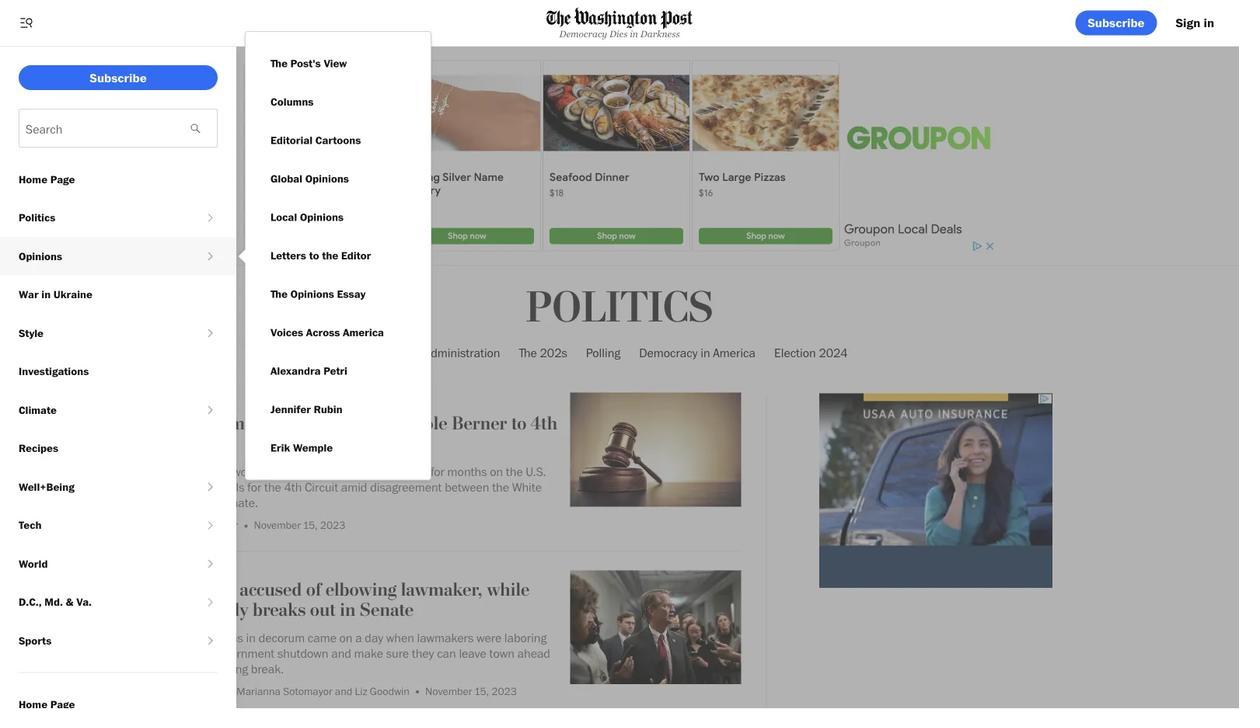 Task type: describe. For each thing, give the bounding box(es) containing it.
mccarthy accused of elbowing lawmaker, while fight nearly breaks out in senate link
[[159, 579, 558, 624]]

sotomayor
[[283, 685, 332, 698]]

a inside nicole berner would take a seat that has been open for months on the u.s. court of appeals for the 4th circuit amid disagreement between the white house and senate.
[[292, 464, 299, 480]]

liz goodwin link
[[355, 685, 410, 698]]

va.
[[76, 596, 92, 609]]

america for democracy in america
[[713, 345, 756, 360]]

of inside nicole berner would take a seat that has been open for months on the u.s. court of appeals for the 4th circuit amid disagreement between the white house and senate.
[[190, 480, 200, 495]]

election 2024 link
[[774, 332, 848, 374]]

the left white
[[492, 480, 509, 495]]

0 horizontal spatial subscribe
[[90, 70, 147, 85]]

1 horizontal spatial 2023
[[491, 685, 517, 698]]

alexandra petri
[[271, 365, 347, 378]]

0 vertical spatial to
[[309, 249, 319, 262]]

opinions for the opinions essay
[[290, 288, 334, 301]]

opinions for global opinions
[[305, 172, 349, 185]]

amid
[[341, 480, 367, 495]]

between
[[445, 480, 489, 495]]

home page link
[[0, 160, 236, 199]]

thanksgiving
[[181, 662, 248, 677]]

erik wemple link
[[258, 429, 345, 468]]

a left day at bottom left
[[355, 631, 362, 646]]

of inside mccarthy accused of elbowing lawmaker, while fight nearly breaks out in senate
[[306, 579, 321, 601]]

democracy dies in darkness
[[559, 28, 680, 39]]

war in ukraine
[[19, 288, 92, 301]]

subscribe inside primary element
[[1088, 15, 1145, 30]]

letters to the editor link
[[258, 237, 384, 275]]

world
[[19, 557, 48, 571]]

can
[[437, 646, 456, 661]]

open
[[402, 464, 428, 480]]

search and browse sections image
[[19, 15, 34, 31]]

sign
[[1176, 15, 1200, 30]]

circuit inside nicole berner would take a seat that has been open for months on the u.s. court of appeals for the 4th circuit amid disagreement between the white house and senate.
[[305, 480, 338, 495]]

leave
[[459, 646, 486, 661]]

rubin
[[314, 403, 343, 416]]

house
[[159, 495, 192, 511]]

tagline, democracy dies in darkness element
[[546, 28, 693, 39]]

appeals
[[203, 480, 245, 495]]

2024
[[819, 345, 848, 360]]

view
[[324, 57, 347, 70]]

biden for biden administration
[[391, 345, 421, 360]]

4th inside nicole berner would take a seat that has been open for months on the u.s. court of appeals for the 4th circuit amid disagreement between the white house and senate.
[[284, 480, 302, 495]]

sure
[[386, 646, 409, 661]]

legal
[[159, 393, 187, 404]]

biden nominates labor lawyer nicole berner to 4th circuit
[[159, 413, 557, 456]]

the washington post homepage. image
[[546, 7, 693, 29]]

d.c., md. & va.
[[19, 596, 92, 609]]

legal issues link
[[159, 393, 221, 404]]

opinions link
[[0, 237, 203, 276]]

election
[[774, 345, 816, 360]]

politics link
[[0, 199, 203, 237]]

darkness
[[640, 28, 680, 39]]

avoid
[[172, 646, 200, 661]]

d.c., md. & va. link
[[0, 583, 203, 622]]

been
[[372, 464, 399, 480]]

politics
[[526, 282, 713, 335]]

disagreement
[[370, 480, 442, 495]]

nominates
[[209, 413, 292, 435]]

and inside the breakdowns in decorum came on a day when lawmakers were laboring to avoid a government shutdown and make sure they can leave town ahead of a thanksgiving break.
[[331, 646, 351, 661]]

a down breakdowns at bottom
[[203, 646, 209, 661]]

style
[[19, 326, 43, 340]]

0 vertical spatial 2023
[[320, 519, 345, 532]]

goodwin
[[370, 685, 410, 698]]

202s
[[540, 345, 567, 360]]

legal issues
[[159, 393, 221, 404]]

global
[[271, 172, 302, 185]]

breaks
[[253, 600, 306, 622]]

0 horizontal spatial 15,
[[303, 519, 318, 532]]

marianna
[[237, 685, 281, 698]]

cartoons
[[315, 134, 361, 147]]

1 vertical spatial subscribe link
[[19, 65, 218, 90]]

voices
[[271, 326, 303, 339]]

the breakdowns in decorum came on a day when lawmakers were laboring to avoid a government shutdown and make sure they can leave town ahead of a thanksgiving break.
[[159, 631, 550, 677]]

war
[[19, 288, 39, 301]]

jennifer rubin
[[271, 403, 343, 416]]

the up white
[[506, 464, 523, 480]]

investigations link
[[0, 353, 236, 391]]

rachel weiner
[[173, 519, 238, 532]]

biden administration
[[391, 345, 500, 360]]

democracy for democracy in america
[[639, 345, 698, 360]]

sports link
[[0, 622, 203, 660]]

alexandra
[[271, 365, 321, 378]]

would
[[233, 464, 263, 480]]

polling link
[[586, 332, 620, 374]]

war in ukraine link
[[0, 276, 236, 314]]

the for the opinions essay
[[271, 288, 288, 301]]

lawmakers
[[417, 631, 474, 646]]

the post's view link
[[258, 44, 359, 83]]

the for the post's view
[[271, 57, 288, 70]]

elbowing
[[325, 579, 397, 601]]

local opinions link
[[258, 198, 356, 237]]

mccarthy
[[159, 579, 235, 601]]

investigations
[[19, 365, 89, 378]]

recipes link
[[0, 429, 236, 468]]

across
[[306, 326, 340, 339]]

d.c.,
[[19, 596, 42, 609]]

town
[[489, 646, 515, 661]]

letters to the editor
[[271, 249, 371, 262]]

fight
[[159, 600, 195, 622]]

style link
[[0, 314, 203, 353]]

ahead
[[517, 646, 550, 661]]



Task type: locate. For each thing, give the bounding box(es) containing it.
wemple
[[293, 442, 333, 455]]

0 horizontal spatial november
[[254, 519, 301, 532]]

0 horizontal spatial for
[[247, 480, 261, 495]]

berner
[[452, 413, 507, 435], [194, 464, 230, 480]]

0 horizontal spatial 2023
[[320, 519, 345, 532]]

senate
[[360, 600, 414, 622]]

circuit up court
[[159, 433, 212, 456]]

opinions down politics
[[19, 250, 62, 263]]

1 vertical spatial november 15, 2023
[[425, 685, 517, 698]]

november 15, 2023
[[254, 519, 345, 532], [425, 685, 517, 698]]

democracy left 'dies'
[[559, 28, 607, 39]]

nicole berner would take a seat that has been open for months on the u.s. court of appeals for the 4th circuit amid disagreement between the white house and senate.
[[159, 464, 546, 511]]

letters
[[271, 249, 306, 262]]

15, down leave
[[475, 685, 489, 698]]

erik wemple
[[271, 442, 333, 455]]

0 horizontal spatial on
[[339, 631, 353, 646]]

opinions left essay
[[290, 288, 334, 301]]

the down take
[[264, 480, 281, 495]]

of
[[190, 480, 200, 495], [306, 579, 321, 601], [159, 662, 169, 677]]

and inside nicole berner would take a seat that has been open for months on the u.s. court of appeals for the 4th circuit amid disagreement between the white house and senate.
[[195, 495, 215, 511]]

0 horizontal spatial democracy
[[559, 28, 607, 39]]

on inside the breakdowns in decorum came on a day when lawmakers were laboring to avoid a government shutdown and make sure they can leave town ahead of a thanksgiving break.
[[339, 631, 353, 646]]

democracy in america
[[639, 345, 756, 360]]

and down the came
[[331, 646, 351, 661]]

0 vertical spatial biden
[[391, 345, 421, 360]]

1 horizontal spatial to
[[309, 249, 319, 262]]

came
[[308, 631, 337, 646]]

1 vertical spatial democracy
[[639, 345, 698, 360]]

local opinions
[[271, 211, 344, 224]]

nicole
[[399, 413, 447, 435], [159, 464, 192, 480]]

1 vertical spatial on
[[339, 631, 353, 646]]

1 horizontal spatial 15,
[[475, 685, 489, 698]]

the left post's
[[271, 57, 288, 70]]

1 vertical spatial for
[[247, 480, 261, 495]]

editorial
[[271, 134, 313, 147]]

the opinions essay link
[[258, 275, 378, 314]]

global opinions link
[[258, 160, 361, 198]]

nicole inside biden nominates labor lawyer nicole berner to 4th circuit
[[399, 413, 447, 435]]

1 horizontal spatial 4th
[[531, 413, 557, 435]]

4th down take
[[284, 480, 302, 495]]

nicole up open
[[399, 413, 447, 435]]

biden for biden nominates labor lawyer nicole berner to 4th circuit
[[159, 413, 205, 435]]

primary element
[[0, 0, 1239, 47]]

the up "voices"
[[271, 288, 288, 301]]

1 horizontal spatial on
[[490, 464, 503, 480]]

2023
[[320, 519, 345, 532], [491, 685, 517, 698]]

and up rachel weiner
[[195, 495, 215, 511]]

circuit inside biden nominates labor lawyer nicole berner to 4th circuit
[[159, 433, 212, 456]]

on inside nicole berner would take a seat that has been open for months on the u.s. court of appeals for the 4th circuit amid disagreement between the white house and senate.
[[490, 464, 503, 480]]

america for voices across america
[[343, 326, 384, 339]]

the 202s
[[519, 345, 567, 360]]

the
[[271, 57, 288, 70], [271, 288, 288, 301], [519, 345, 537, 360], [159, 631, 177, 646]]

opinions
[[305, 172, 349, 185], [300, 211, 344, 224], [19, 250, 62, 263], [290, 288, 334, 301]]

close image
[[1220, 6, 1233, 19]]

1 horizontal spatial biden
[[391, 345, 421, 360]]

1 vertical spatial to
[[511, 413, 527, 435]]

democracy right the polling
[[639, 345, 698, 360]]

1 horizontal spatial november 15, 2023
[[425, 685, 517, 698]]

1 vertical spatial of
[[306, 579, 321, 601]]

0 vertical spatial 15,
[[303, 519, 318, 532]]

0 vertical spatial subscribe
[[1088, 15, 1145, 30]]

on right the came
[[339, 631, 353, 646]]

advertisement region
[[243, 59, 997, 253], [819, 394, 1053, 588]]

1 horizontal spatial circuit
[[305, 480, 338, 495]]

md.
[[45, 596, 63, 609]]

a
[[292, 464, 299, 480], [355, 631, 362, 646], [203, 646, 209, 661], [172, 662, 178, 677]]

global opinions
[[271, 172, 349, 185]]

1 horizontal spatial of
[[190, 480, 200, 495]]

the up avoid
[[159, 631, 177, 646]]

democracy for democracy dies in darkness
[[559, 28, 607, 39]]

subscribe
[[1088, 15, 1145, 30], [90, 70, 147, 85]]

1 horizontal spatial america
[[713, 345, 756, 360]]

the for the 202s
[[519, 345, 537, 360]]

0 horizontal spatial berner
[[194, 464, 230, 480]]

editor
[[341, 249, 371, 262]]

and left 'liz'
[[335, 685, 352, 698]]

dialog containing the post's view
[[236, 31, 431, 481]]

0 horizontal spatial nicole
[[159, 464, 192, 480]]

out
[[310, 600, 336, 622]]

november down can
[[425, 685, 472, 698]]

of inside the breakdowns in decorum came on a day when lawmakers were laboring to avoid a government shutdown and make sure they can leave town ahead of a thanksgiving break.
[[159, 662, 169, 677]]

4th up u.s.
[[531, 413, 557, 435]]

to inside biden nominates labor lawyer nicole berner to 4th circuit
[[511, 413, 527, 435]]

rachel weiner link
[[173, 519, 238, 532]]

0 vertical spatial november
[[254, 519, 301, 532]]

0 vertical spatial america
[[343, 326, 384, 339]]

lawyer
[[342, 413, 394, 435]]

berner up months
[[452, 413, 507, 435]]

opinions for local opinions
[[300, 211, 344, 224]]

0 vertical spatial 4th
[[531, 413, 557, 435]]

voices across america
[[271, 326, 384, 339]]

biden down legal issues link
[[159, 413, 205, 435]]

2 vertical spatial to
[[159, 646, 169, 661]]

a down avoid
[[172, 662, 178, 677]]

election 2024
[[774, 345, 848, 360]]

biden left administration at left
[[391, 345, 421, 360]]

of right court
[[190, 480, 200, 495]]

1 horizontal spatial for
[[431, 464, 445, 480]]

subscribe link
[[1075, 10, 1157, 35], [19, 65, 218, 90]]

nearly
[[199, 600, 248, 622]]

1 vertical spatial subscribe
[[90, 70, 147, 85]]

2 horizontal spatial to
[[511, 413, 527, 435]]

recipes
[[19, 442, 58, 455]]

0 vertical spatial nicole
[[399, 413, 447, 435]]

None search field
[[19, 110, 180, 147]]

months
[[447, 464, 487, 480]]

opinions down editorial cartoons link
[[305, 172, 349, 185]]

rachel
[[173, 519, 204, 532]]

the inside letters to the editor link
[[322, 249, 338, 262]]

0 horizontal spatial subscribe link
[[19, 65, 218, 90]]

polling
[[586, 345, 620, 360]]

2 vertical spatial of
[[159, 662, 169, 677]]

&
[[66, 596, 73, 609]]

1 vertical spatial advertisement region
[[819, 394, 1053, 588]]

2 vertical spatial and
[[335, 685, 352, 698]]

the 202s link
[[519, 332, 567, 374]]

1 horizontal spatial november
[[425, 685, 472, 698]]

liz
[[355, 685, 367, 698]]

climate link
[[0, 391, 203, 429]]

day
[[365, 631, 383, 646]]

0 horizontal spatial circuit
[[159, 433, 212, 456]]

government
[[212, 646, 275, 661]]

0 horizontal spatial to
[[159, 646, 169, 661]]

they
[[412, 646, 434, 661]]

of right breaks
[[306, 579, 321, 601]]

2023 down nicole berner would take a seat that has been open for months on the u.s. court of appeals for the 4th circuit amid disagreement between the white house and senate. at the left
[[320, 519, 345, 532]]

nicole inside nicole berner would take a seat that has been open for months on the u.s. court of appeals for the 4th circuit amid disagreement between the white house and senate.
[[159, 464, 192, 480]]

0 horizontal spatial of
[[159, 662, 169, 677]]

while
[[487, 579, 530, 601]]

1 vertical spatial america
[[713, 345, 756, 360]]

berner up appeals on the left bottom
[[194, 464, 230, 480]]

weiner
[[207, 519, 238, 532]]

shutdown
[[277, 646, 328, 661]]

marianna sotomayor and liz goodwin
[[237, 685, 410, 698]]

1 vertical spatial november
[[425, 685, 472, 698]]

circuit
[[159, 433, 212, 456], [305, 480, 338, 495]]

take
[[266, 464, 289, 480]]

jennifer
[[271, 403, 311, 416]]

15,
[[303, 519, 318, 532], [475, 685, 489, 698]]

None search field
[[19, 109, 218, 148]]

the left 202s
[[519, 345, 537, 360]]

democracy in america link
[[639, 332, 756, 374]]

post's
[[290, 57, 321, 70]]

1 horizontal spatial nicole
[[399, 413, 447, 435]]

alexandra petri link
[[258, 352, 360, 391]]

0 horizontal spatial biden
[[159, 413, 205, 435]]

4th inside biden nominates labor lawyer nicole berner to 4th circuit
[[531, 413, 557, 435]]

in inside the breakdowns in decorum came on a day when lawmakers were laboring to avoid a government shutdown and make sure they can leave town ahead of a thanksgiving break.
[[246, 631, 256, 646]]

0 horizontal spatial november 15, 2023
[[254, 519, 345, 532]]

america down essay
[[343, 326, 384, 339]]

the inside the breakdowns in decorum came on a day when lawmakers were laboring to avoid a government shutdown and make sure they can leave town ahead of a thanksgiving break.
[[159, 631, 177, 646]]

1 horizontal spatial subscribe link
[[1075, 10, 1157, 35]]

administration
[[424, 345, 500, 360]]

local
[[271, 211, 297, 224]]

november down senate.
[[254, 519, 301, 532]]

climate
[[19, 403, 57, 417]]

to inside the breakdowns in decorum came on a day when lawmakers were laboring to avoid a government shutdown and make sure they can leave town ahead of a thanksgiving break.
[[159, 646, 169, 661]]

biden nominates labor lawyer nicole berner to 4th circuit link
[[159, 413, 558, 458]]

dialog
[[236, 31, 431, 481]]

1 vertical spatial biden
[[159, 413, 205, 435]]

berner inside nicole berner would take a seat that has been open for months on the u.s. court of appeals for the 4th circuit amid disagreement between the white house and senate.
[[194, 464, 230, 480]]

2023 down town
[[491, 685, 517, 698]]

1 vertical spatial 2023
[[491, 685, 517, 698]]

of left 'thanksgiving'
[[159, 662, 169, 677]]

circuit down "seat"
[[305, 480, 338, 495]]

0 vertical spatial advertisement region
[[243, 59, 997, 253]]

1 vertical spatial 4th
[[284, 480, 302, 495]]

0 vertical spatial november 15, 2023
[[254, 519, 345, 532]]

1 vertical spatial circuit
[[305, 480, 338, 495]]

america left election
[[713, 345, 756, 360]]

for right open
[[431, 464, 445, 480]]

well+being
[[19, 480, 74, 494]]

marianna sotomayor link
[[237, 685, 332, 698]]

0 horizontal spatial 4th
[[284, 480, 302, 495]]

opinions right local on the left top of page
[[300, 211, 344, 224]]

for down the "would"
[[247, 480, 261, 495]]

biden inside biden nominates labor lawyer nicole berner to 4th circuit
[[159, 413, 205, 435]]

to right "letters"
[[309, 249, 319, 262]]

1 vertical spatial berner
[[194, 464, 230, 480]]

on
[[490, 464, 503, 480], [339, 631, 353, 646]]

berner inside biden nominates labor lawyer nicole berner to 4th circuit
[[452, 413, 507, 435]]

editorial cartoons link
[[258, 121, 373, 160]]

0 vertical spatial berner
[[452, 413, 507, 435]]

to up u.s.
[[511, 413, 527, 435]]

the post's view
[[271, 57, 347, 70]]

tech
[[19, 519, 42, 532]]

november 15, 2023 down leave
[[425, 685, 517, 698]]

white
[[512, 480, 542, 495]]

the opinions essay
[[271, 288, 366, 301]]

politics
[[19, 211, 55, 224]]

0 vertical spatial subscribe link
[[1075, 10, 1157, 35]]

15, down "seat"
[[303, 519, 318, 532]]

politics link
[[526, 282, 713, 335]]

page
[[50, 173, 75, 186]]

0 vertical spatial for
[[431, 464, 445, 480]]

nicole up court
[[159, 464, 192, 480]]

in inside mccarthy accused of elbowing lawmaker, while fight nearly breaks out in senate
[[340, 600, 356, 622]]

the left editor
[[322, 249, 338, 262]]

biden administration link
[[391, 332, 500, 374]]

democracy inside primary element
[[559, 28, 607, 39]]

america inside 'link'
[[343, 326, 384, 339]]

breakdowns
[[180, 631, 243, 646]]

were
[[477, 631, 502, 646]]

a left "seat"
[[292, 464, 299, 480]]

well+being link
[[0, 468, 203, 506]]

1 horizontal spatial democracy
[[639, 345, 698, 360]]

2 horizontal spatial of
[[306, 579, 321, 601]]

0 vertical spatial and
[[195, 495, 215, 511]]

that
[[327, 464, 348, 480]]

0 vertical spatial circuit
[[159, 433, 212, 456]]

the for the breakdowns in decorum came on a day when lawmakers were laboring to avoid a government shutdown and make sure they can leave town ahead of a thanksgiving break.
[[159, 631, 177, 646]]

u.s.
[[526, 464, 546, 480]]

to left avoid
[[159, 646, 169, 661]]

democracy dies in darkness link
[[546, 7, 693, 39]]

0 horizontal spatial america
[[343, 326, 384, 339]]

1 horizontal spatial subscribe
[[1088, 15, 1145, 30]]

0 vertical spatial democracy
[[559, 28, 607, 39]]

for
[[431, 464, 445, 480], [247, 480, 261, 495]]

1 vertical spatial and
[[331, 646, 351, 661]]

0 vertical spatial of
[[190, 480, 200, 495]]

1 vertical spatial 15,
[[475, 685, 489, 698]]

labor
[[296, 413, 337, 435]]

november 15, 2023 down "seat"
[[254, 519, 345, 532]]

0 vertical spatial on
[[490, 464, 503, 480]]

on right months
[[490, 464, 503, 480]]

1 vertical spatial nicole
[[159, 464, 192, 480]]

1 horizontal spatial berner
[[452, 413, 507, 435]]



Task type: vqa. For each thing, say whether or not it's contained in the screenshot.
View
yes



